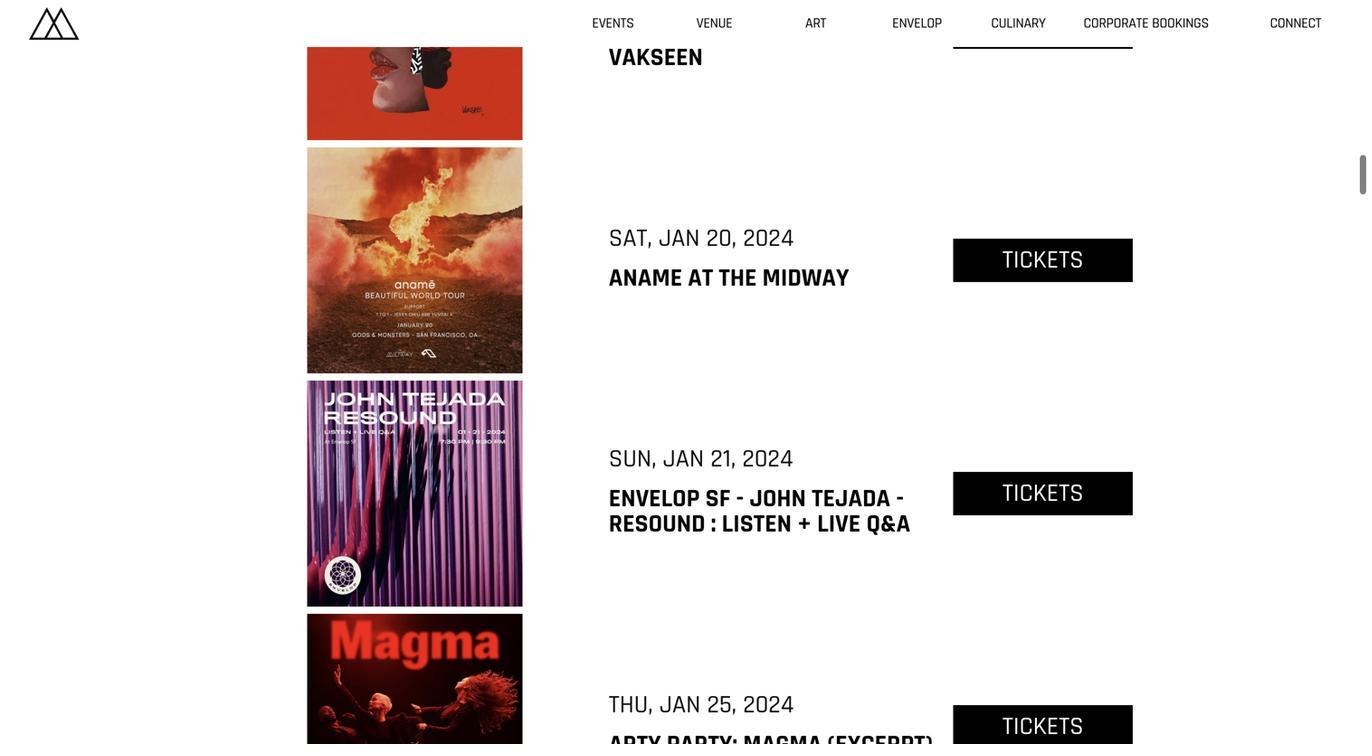Task type: describe. For each thing, give the bounding box(es) containing it.
tickets link for sun, jan 21, 2024
[[954, 472, 1133, 516]]

1 tickets link from the top
[[954, 5, 1133, 49]]

sun, jan 21, 2024 envelop sf - john tejada - resound : listen + live q&a
[[609, 443, 911, 541]]

the midway sf image
[[29, 7, 79, 40]]

art link
[[765, 0, 867, 47]]

envelop sf - john tejada - resound : listen + live q&a link
[[609, 483, 911, 541]]

venue link
[[664, 0, 765, 47]]

pop
[[688, 16, 729, 48]]

events link
[[563, 0, 664, 47]]

vanity pop artwork by vakseen
[[609, 16, 869, 74]]

aname at the midway link
[[609, 262, 849, 295]]

25,
[[707, 690, 737, 722]]

culinary link
[[968, 0, 1069, 47]]

tickets for sat, jan 20, 2024
[[1003, 244, 1084, 276]]

corporate
[[1084, 14, 1149, 33]]

corporate bookings
[[1084, 14, 1209, 33]]

tickets for sun, jan 21, 2024
[[1003, 478, 1084, 510]]

culinary
[[991, 14, 1046, 33]]

connect
[[1270, 14, 1322, 33]]

resound
[[609, 509, 706, 541]]

sat,
[[609, 223, 652, 255]]

midway
[[763, 262, 849, 295]]



Task type: vqa. For each thing, say whether or not it's contained in the screenshot.
The Midway SF image
yes



Task type: locate. For each thing, give the bounding box(es) containing it.
2024 for midway
[[743, 223, 794, 255]]

jan
[[659, 223, 700, 255], [663, 443, 704, 476], [660, 690, 701, 722]]

q&a
[[866, 509, 911, 541]]

0 horizontal spatial -
[[736, 483, 744, 515]]

thu, jan 25, 2024
[[609, 690, 794, 722]]

1 - from the left
[[736, 483, 744, 515]]

jan inside sun, jan 21, 2024 envelop sf - john tejada - resound : listen + live q&a
[[663, 443, 704, 476]]

sun,
[[609, 443, 657, 476]]

sat, jan 20, 2024 aname at the midway
[[609, 223, 849, 295]]

artwork
[[734, 16, 836, 48]]

:
[[711, 509, 716, 541]]

tickets link for thu, jan 25, 2024
[[954, 706, 1133, 745]]

sf
[[706, 483, 731, 515]]

1 horizontal spatial -
[[896, 483, 904, 515]]

jan inside sat, jan 20, 2024 aname at the midway
[[659, 223, 700, 255]]

2024 for john
[[743, 443, 793, 476]]

1 vertical spatial 2024
[[743, 443, 793, 476]]

envelop down 'sun,'
[[609, 483, 700, 515]]

connect link
[[1224, 0, 1369, 47]]

thu,
[[609, 690, 653, 722]]

2 vertical spatial 2024
[[743, 690, 794, 722]]

envelop link
[[867, 0, 968, 47]]

aname
[[609, 262, 683, 295]]

tickets link for sat, jan 20, 2024
[[954, 239, 1133, 282]]

0 vertical spatial 2024
[[743, 223, 794, 255]]

vanity
[[609, 16, 682, 48]]

tickets link
[[954, 5, 1133, 49], [954, 239, 1133, 282], [954, 472, 1133, 516], [954, 706, 1133, 745]]

2 tickets from the top
[[1003, 244, 1084, 276]]

tickets for thu, jan 25, 2024
[[1003, 711, 1084, 743]]

tickets
[[1003, 11, 1084, 43], [1003, 244, 1084, 276], [1003, 478, 1084, 510], [1003, 711, 1084, 743]]

listen
[[722, 509, 792, 541]]

jan left 20,
[[659, 223, 700, 255]]

2024 up john
[[743, 443, 793, 476]]

art
[[806, 14, 826, 33]]

jan for aname
[[659, 223, 700, 255]]

john
[[750, 483, 806, 515]]

jan left 21,
[[663, 443, 704, 476]]

envelop inside "link"
[[893, 14, 942, 33]]

envelop
[[893, 14, 942, 33], [609, 483, 700, 515]]

by
[[841, 16, 869, 48]]

- right the tejada
[[896, 483, 904, 515]]

2024
[[743, 223, 794, 255], [743, 443, 793, 476], [743, 690, 794, 722]]

2 tickets link from the top
[[954, 239, 1133, 282]]

2 - from the left
[[896, 483, 904, 515]]

envelop right by
[[893, 14, 942, 33]]

vanity pop artwork by vakseen link
[[609, 16, 869, 74]]

3 tickets link from the top
[[954, 472, 1133, 516]]

vakseen
[[609, 42, 703, 74]]

live
[[817, 509, 861, 541]]

envelop inside sun, jan 21, 2024 envelop sf - john tejada - resound : listen + live q&a
[[609, 483, 700, 515]]

1 vertical spatial envelop
[[609, 483, 700, 515]]

20,
[[707, 223, 737, 255]]

2024 inside sun, jan 21, 2024 envelop sf - john tejada - resound : listen + live q&a
[[743, 443, 793, 476]]

events
[[592, 14, 634, 33]]

2024 inside sat, jan 20, 2024 aname at the midway
[[743, 223, 794, 255]]

2024 right 20,
[[743, 223, 794, 255]]

0 horizontal spatial envelop
[[609, 483, 700, 515]]

- right sf
[[736, 483, 744, 515]]

3 tickets from the top
[[1003, 478, 1084, 510]]

1 vertical spatial jan
[[663, 443, 704, 476]]

+
[[798, 509, 812, 541]]

the
[[719, 262, 757, 295]]

0 vertical spatial jan
[[659, 223, 700, 255]]

1 horizontal spatial envelop
[[893, 14, 942, 33]]

4 tickets from the top
[[1003, 711, 1084, 743]]

at
[[688, 262, 713, 295]]

21,
[[711, 443, 736, 476]]

-
[[736, 483, 744, 515], [896, 483, 904, 515]]

corporate bookings link
[[1069, 0, 1224, 47]]

0 vertical spatial envelop
[[893, 14, 942, 33]]

2 vertical spatial jan
[[660, 690, 701, 722]]

jan for envelop
[[663, 443, 704, 476]]

tejada
[[812, 483, 891, 515]]

1 tickets from the top
[[1003, 11, 1084, 43]]

venue
[[697, 14, 733, 33]]

bookings
[[1152, 14, 1209, 33]]

2024 right 25,
[[743, 690, 794, 722]]

jan left 25,
[[660, 690, 701, 722]]

4 tickets link from the top
[[954, 706, 1133, 745]]



